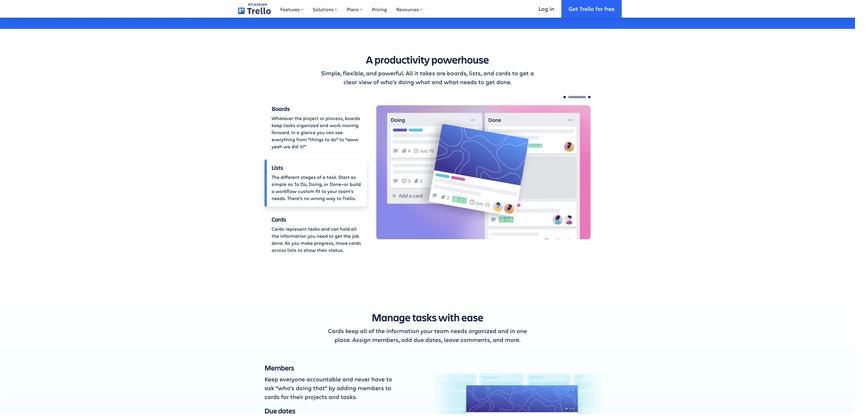 Task type: describe. For each thing, give the bounding box(es) containing it.
cards cards represent tasks and can hold all the information you need to get the job done. as you make progress, move cards across lists to show their status.
[[272, 216, 361, 253]]

view
[[359, 78, 372, 86]]

and down are
[[432, 78, 443, 86]]

forward.
[[272, 129, 290, 136]]

trello
[[580, 5, 595, 12]]

lists
[[272, 164, 283, 172]]

resources
[[397, 6, 419, 12]]

done—or
[[330, 181, 349, 187]]

dates,
[[426, 336, 443, 344]]

status.
[[329, 247, 344, 253]]

boards
[[345, 115, 361, 121]]

their inside members keep everyone accountable and never have to ask "who's doing that" by adding members to cards for their projects and tasks.
[[291, 393, 304, 401]]

and up view
[[366, 69, 377, 77]]

2 horizontal spatial get
[[520, 69, 529, 77]]

2 vertical spatial you
[[292, 240, 300, 246]]

plans
[[347, 6, 359, 12]]

moving
[[342, 122, 359, 129]]

everyone
[[280, 376, 305, 384]]

get inside cards cards represent tasks and can hold all the information you need to get the job done. as you make progress, move cards across lists to show their status.
[[335, 233, 343, 239]]

simple
[[272, 181, 287, 187]]

to
[[294, 181, 299, 187]]

and left 'more.'
[[493, 336, 504, 344]]

the down hold
[[344, 233, 351, 239]]

pricing
[[372, 6, 387, 12]]

by
[[329, 384, 336, 392]]

clear
[[344, 78, 358, 86]]

workflow
[[276, 188, 297, 195]]

in
[[292, 129, 296, 136]]

different
[[281, 174, 300, 180]]

needs inside manage tasks with ease cards keep all of the information your team needs organized and in one place. assign members, add due dates, leave comments, and more.
[[451, 327, 468, 335]]

cards inside a productivity powerhouse simple, flexible, and powerful. all it takes are boards, lists, and cards to get a clear view of who's doing what and what needs to get done.
[[496, 69, 511, 77]]

log
[[539, 5, 549, 12]]

job
[[352, 233, 359, 239]]

and inside boards whatever the project or process, boards keep tasks organized and work moving forward. in a glance you can see everything from "things to do" to "aww yeah we did it!"
[[320, 122, 329, 129]]

your inside lists the different stages of a task. start as simple as to do, doing, or done—or build a workflow custom fit to your team's needs. there's no wrong way to trello.
[[328, 188, 337, 195]]

custom
[[298, 188, 315, 195]]

wrong
[[311, 195, 325, 202]]

1 what from the left
[[416, 78, 431, 86]]

progress,
[[314, 240, 335, 246]]

it
[[415, 69, 419, 77]]

takes
[[420, 69, 435, 77]]

a inside a productivity powerhouse simple, flexible, and powerful. all it takes are boards, lists, and cards to get a clear view of who's doing what and what needs to get done.
[[531, 69, 534, 77]]

all inside cards cards represent tasks and can hold all the information you need to get the job done. as you make progress, move cards across lists to show their status.
[[351, 226, 357, 232]]

the inside boards whatever the project or process, boards keep tasks organized and work moving forward. in a glance you can see everything from "things to do" to "aww yeah we did it!"
[[295, 115, 302, 121]]

work
[[330, 122, 341, 129]]

0 horizontal spatial as
[[288, 181, 293, 187]]

tasks inside cards cards represent tasks and can hold all the information you need to get the job done. as you make progress, move cards across lists to show their status.
[[308, 226, 320, 232]]

get trello for free
[[569, 5, 615, 12]]

manage tasks with ease cards keep all of the information your team needs organized and in one place. assign members, add due dates, leave comments, and more.
[[328, 311, 527, 344]]

have
[[372, 376, 385, 384]]

information for tasks
[[387, 327, 419, 335]]

ask
[[265, 384, 274, 392]]

you inside boards whatever the project or process, boards keep tasks organized and work moving forward. in a glance you can see everything from "things to do" to "aww yeah we did it!"
[[317, 129, 325, 136]]

project
[[303, 115, 319, 121]]

boards,
[[447, 69, 468, 77]]

from
[[297, 136, 307, 143]]

done. inside cards cards represent tasks and can hold all the information you need to get the job done. as you make progress, move cards across lists to show their status.
[[272, 240, 284, 246]]

adding
[[337, 384, 356, 392]]

that"
[[313, 384, 328, 392]]

0 vertical spatial cards
[[272, 216, 286, 224]]

need
[[317, 233, 328, 239]]

lists,
[[469, 69, 482, 77]]

solutions button
[[308, 0, 342, 18]]

are
[[437, 69, 446, 77]]

all
[[406, 69, 413, 77]]

their inside cards cards represent tasks and can hold all the information you need to get the job done. as you make progress, move cards across lists to show their status.
[[317, 247, 328, 253]]

it!"
[[300, 144, 306, 150]]

of inside manage tasks with ease cards keep all of the information your team needs organized and in one place. assign members, add due dates, leave comments, and more.
[[369, 327, 374, 335]]

we
[[284, 144, 291, 150]]

in inside "link"
[[550, 5, 555, 12]]

or inside lists the different stages of a task. start as simple as to do, doing, or done—or build a workflow custom fit to your team's needs. there's no wrong way to trello.
[[324, 181, 329, 187]]

keep inside manage tasks with ease cards keep all of the information your team needs organized and in one place. assign members, add due dates, leave comments, and more.
[[346, 327, 359, 335]]

can inside cards cards represent tasks and can hold all the information you need to get the job done. as you make progress, move cards across lists to show their status.
[[331, 226, 339, 232]]

team's
[[339, 188, 354, 195]]

cards inside manage tasks with ease cards keep all of the information your team needs organized and in one place. assign members, add due dates, leave comments, and more.
[[328, 327, 344, 335]]

lists the different stages of a task. start as simple as to do, doing, or done—or build a workflow custom fit to your team's needs. there's no wrong way to trello.
[[272, 164, 361, 202]]

members
[[265, 364, 294, 373]]

process,
[[326, 115, 344, 121]]

ease
[[462, 311, 484, 325]]

hold
[[340, 226, 350, 232]]

for inside members keep everyone accountable and never have to ask "who's doing that" by adding members to cards for their projects and tasks.
[[281, 393, 289, 401]]

the
[[272, 174, 280, 180]]

can inside boards whatever the project or process, boards keep tasks organized and work moving forward. in a glance you can see everything from "things to do" to "aww yeah we did it!"
[[326, 129, 334, 136]]

doing,
[[309, 181, 323, 187]]

show
[[304, 247, 316, 253]]

flexible,
[[343, 69, 365, 77]]

stages
[[301, 174, 316, 180]]

log in link
[[532, 0, 562, 18]]

represent
[[286, 226, 307, 232]]

never
[[355, 376, 370, 384]]

"things
[[308, 136, 324, 143]]

do,
[[301, 181, 308, 187]]

"who's
[[276, 384, 295, 392]]

do"
[[331, 136, 339, 143]]

information for cards
[[280, 233, 307, 239]]

productivity
[[375, 53, 430, 67]]

projects
[[305, 393, 327, 401]]



Task type: locate. For each thing, give the bounding box(es) containing it.
or
[[320, 115, 325, 121], [324, 181, 329, 187]]

0 horizontal spatial information
[[280, 233, 307, 239]]

your up way
[[328, 188, 337, 195]]

1 vertical spatial your
[[421, 327, 433, 335]]

all up assign
[[360, 327, 367, 335]]

information down represent
[[280, 233, 307, 239]]

in right log
[[550, 5, 555, 12]]

0 horizontal spatial doing
[[296, 384, 312, 392]]

0 horizontal spatial all
[[351, 226, 357, 232]]

2 vertical spatial cards
[[265, 393, 280, 401]]

your
[[328, 188, 337, 195], [421, 327, 433, 335]]

for down the "who's
[[281, 393, 289, 401]]

all up job
[[351, 226, 357, 232]]

1 vertical spatial their
[[291, 393, 304, 401]]

0 vertical spatial for
[[596, 5, 603, 12]]

or right project
[[320, 115, 325, 121]]

the
[[295, 115, 302, 121], [272, 233, 279, 239], [344, 233, 351, 239], [376, 327, 385, 335]]

0 horizontal spatial you
[[292, 240, 300, 246]]

0 horizontal spatial your
[[328, 188, 337, 195]]

0 horizontal spatial organized
[[297, 122, 319, 129]]

1 horizontal spatial organized
[[469, 327, 497, 335]]

get
[[569, 5, 579, 12]]

tasks
[[284, 122, 296, 129], [308, 226, 320, 232], [413, 311, 437, 325]]

what
[[416, 78, 431, 86], [444, 78, 459, 86]]

1 horizontal spatial all
[[360, 327, 367, 335]]

0 vertical spatial as
[[351, 174, 356, 180]]

features
[[280, 6, 300, 12]]

cards inside members keep everyone accountable and never have to ask "who's doing that" by adding members to cards for their projects and tasks.
[[265, 393, 280, 401]]

simple,
[[321, 69, 342, 77]]

organized up glance in the top of the page
[[297, 122, 319, 129]]

tasks up team
[[413, 311, 437, 325]]

1 vertical spatial all
[[360, 327, 367, 335]]

there's
[[287, 195, 303, 202]]

cards
[[496, 69, 511, 77], [349, 240, 361, 246], [265, 393, 280, 401]]

1 horizontal spatial you
[[308, 233, 316, 239]]

see
[[335, 129, 343, 136]]

1 horizontal spatial keep
[[346, 327, 359, 335]]

done.
[[497, 78, 512, 86], [272, 240, 284, 246]]

for inside get trello for free "link"
[[596, 5, 603, 12]]

1 horizontal spatial tasks
[[308, 226, 320, 232]]

1 horizontal spatial information
[[387, 327, 419, 335]]

of inside lists the different stages of a task. start as simple as to do, doing, or done—or build a workflow custom fit to your team's needs. there's no wrong way to trello.
[[317, 174, 322, 180]]

who's
[[381, 78, 397, 86]]

tasks up need
[[308, 226, 320, 232]]

0 vertical spatial information
[[280, 233, 307, 239]]

can up the do"
[[326, 129, 334, 136]]

add
[[402, 336, 412, 344]]

0 vertical spatial can
[[326, 129, 334, 136]]

needs.
[[272, 195, 286, 202]]

pricing link
[[367, 0, 392, 18]]

1 horizontal spatial doing
[[399, 78, 414, 86]]

1 vertical spatial doing
[[296, 384, 312, 392]]

in up 'more.'
[[511, 327, 516, 335]]

2 horizontal spatial cards
[[496, 69, 511, 77]]

0 horizontal spatial in
[[511, 327, 516, 335]]

0 vertical spatial of
[[374, 78, 379, 86]]

1 vertical spatial or
[[324, 181, 329, 187]]

2 vertical spatial of
[[369, 327, 374, 335]]

features button
[[276, 0, 308, 18]]

0 horizontal spatial keep
[[272, 122, 282, 129]]

a productivity powerhouse simple, flexible, and powerful. all it takes are boards, lists, and cards to get a clear view of who's doing what and what needs to get done.
[[321, 53, 534, 86]]

2 horizontal spatial you
[[317, 129, 325, 136]]

lists
[[288, 247, 297, 253]]

their
[[317, 247, 328, 253], [291, 393, 304, 401]]

1 vertical spatial organized
[[469, 327, 497, 335]]

a
[[531, 69, 534, 77], [297, 129, 300, 136], [323, 174, 326, 180], [272, 188, 275, 195]]

cards up represent
[[272, 216, 286, 224]]

and inside cards cards represent tasks and can hold all the information you need to get the job done. as you make progress, move cards across lists to show their status.
[[321, 226, 330, 232]]

you up make
[[308, 233, 316, 239]]

"aww
[[346, 136, 359, 143]]

members
[[358, 384, 384, 392]]

your up dates,
[[421, 327, 433, 335]]

tasks.
[[341, 393, 357, 401]]

1 vertical spatial for
[[281, 393, 289, 401]]

doing
[[399, 78, 414, 86], [296, 384, 312, 392]]

1 vertical spatial done.
[[272, 240, 284, 246]]

as left to
[[288, 181, 293, 187]]

the left project
[[295, 115, 302, 121]]

1 horizontal spatial done.
[[497, 78, 512, 86]]

doing inside a productivity powerhouse simple, flexible, and powerful. all it takes are boards, lists, and cards to get a clear view of who's doing what and what needs to get done.
[[399, 78, 414, 86]]

across
[[272, 247, 286, 253]]

powerhouse
[[432, 53, 489, 67]]

their down progress, at the left bottom of the page
[[317, 247, 328, 253]]

1 vertical spatial keep
[[346, 327, 359, 335]]

doing down 'all'
[[399, 78, 414, 86]]

done. inside a productivity powerhouse simple, flexible, and powerful. all it takes are boards, lists, and cards to get a clear view of who's doing what and what needs to get done.
[[497, 78, 512, 86]]

and right lists,
[[484, 69, 495, 77]]

information inside manage tasks with ease cards keep all of the information your team needs organized and in one place. assign members, add due dates, leave comments, and more.
[[387, 327, 419, 335]]

organized inside boards whatever the project or process, boards keep tasks organized and work moving forward. in a glance you can see everything from "things to do" to "aww yeah we did it!"
[[297, 122, 319, 129]]

tasks up in
[[284, 122, 296, 129]]

cards left represent
[[272, 226, 285, 232]]

glance
[[301, 129, 316, 136]]

keep
[[265, 376, 278, 384]]

tasks inside manage tasks with ease cards keep all of the information your team needs organized and in one place. assign members, add due dates, leave comments, and more.
[[413, 311, 437, 325]]

1 horizontal spatial your
[[421, 327, 433, 335]]

of up 'doing,'
[[317, 174, 322, 180]]

and up 'more.'
[[498, 327, 509, 335]]

2 what from the left
[[444, 78, 459, 86]]

keep up forward.
[[272, 122, 282, 129]]

you right "as"
[[292, 240, 300, 246]]

can
[[326, 129, 334, 136], [331, 226, 339, 232]]

trello.
[[343, 195, 356, 202]]

0 vertical spatial organized
[[297, 122, 319, 129]]

0 vertical spatial their
[[317, 247, 328, 253]]

can left hold
[[331, 226, 339, 232]]

and up need
[[321, 226, 330, 232]]

cards down ask
[[265, 393, 280, 401]]

2 vertical spatial tasks
[[413, 311, 437, 325]]

of up assign
[[369, 327, 374, 335]]

organized
[[297, 122, 319, 129], [469, 327, 497, 335]]

or down task.
[[324, 181, 329, 187]]

their down the "who's
[[291, 393, 304, 401]]

1 vertical spatial get
[[486, 78, 495, 86]]

0 vertical spatial your
[[328, 188, 337, 195]]

everything
[[272, 136, 295, 143]]

get trello for free link
[[562, 0, 622, 18]]

the up members,
[[376, 327, 385, 335]]

place.
[[335, 336, 351, 344]]

team
[[435, 327, 449, 335]]

1 vertical spatial cards
[[272, 226, 285, 232]]

1 vertical spatial tasks
[[308, 226, 320, 232]]

cards down job
[[349, 240, 361, 246]]

doing down everyone
[[296, 384, 312, 392]]

you up "things
[[317, 129, 325, 136]]

0 vertical spatial cards
[[496, 69, 511, 77]]

solutions
[[313, 6, 334, 12]]

1 vertical spatial cards
[[349, 240, 361, 246]]

more.
[[505, 336, 521, 344]]

no
[[304, 195, 310, 202]]

and up adding
[[343, 376, 353, 384]]

an expanded view of the cardback ui in trello. image
[[433, 374, 619, 414]]

1 horizontal spatial get
[[486, 78, 495, 86]]

the up across
[[272, 233, 279, 239]]

in inside manage tasks with ease cards keep all of the information your team needs organized and in one place. assign members, add due dates, leave comments, and more.
[[511, 327, 516, 335]]

0 horizontal spatial their
[[291, 393, 304, 401]]

what down boards,
[[444, 78, 459, 86]]

as
[[285, 240, 290, 246]]

organized up comments,
[[469, 327, 497, 335]]

yeah
[[272, 144, 283, 150]]

needs
[[460, 78, 477, 86], [451, 327, 468, 335]]

needs down lists,
[[460, 78, 477, 86]]

keep inside boards whatever the project or process, boards keep tasks organized and work moving forward. in a glance you can see everything from "things to do" to "aww yeah we did it!"
[[272, 122, 282, 129]]

boards whatever the project or process, boards keep tasks organized and work moving forward. in a glance you can see everything from "things to do" to "aww yeah we did it!"
[[272, 105, 361, 150]]

1 vertical spatial needs
[[451, 327, 468, 335]]

2 vertical spatial get
[[335, 233, 343, 239]]

tasks inside boards whatever the project or process, boards keep tasks organized and work moving forward. in a glance you can see everything from "things to do" to "aww yeah we did it!"
[[284, 122, 296, 129]]

cards inside cards cards represent tasks and can hold all the information you need to get the job done. as you make progress, move cards across lists to show their status.
[[349, 240, 361, 246]]

0 horizontal spatial what
[[416, 78, 431, 86]]

one
[[517, 327, 527, 335]]

build
[[350, 181, 361, 187]]

boards
[[272, 105, 290, 113]]

0 vertical spatial done.
[[497, 78, 512, 86]]

the inside manage tasks with ease cards keep all of the information your team needs organized and in one place. assign members, add due dates, leave comments, and more.
[[376, 327, 385, 335]]

0 vertical spatial get
[[520, 69, 529, 77]]

powerful.
[[379, 69, 405, 77]]

cards up place.
[[328, 327, 344, 335]]

keep up place.
[[346, 327, 359, 335]]

atlassian trello image
[[238, 3, 271, 14]]

in
[[550, 5, 555, 12], [511, 327, 516, 335]]

2 horizontal spatial tasks
[[413, 311, 437, 325]]

0 vertical spatial needs
[[460, 78, 477, 86]]

all inside manage tasks with ease cards keep all of the information your team needs organized and in one place. assign members, add due dates, leave comments, and more.
[[360, 327, 367, 335]]

task.
[[327, 174, 338, 180]]

1 horizontal spatial cards
[[349, 240, 361, 246]]

1 horizontal spatial in
[[550, 5, 555, 12]]

0 horizontal spatial cards
[[265, 393, 280, 401]]

of right view
[[374, 78, 379, 86]]

needs up leave
[[451, 327, 468, 335]]

1 horizontal spatial as
[[351, 174, 356, 180]]

fit
[[316, 188, 321, 195]]

comments,
[[461, 336, 492, 344]]

get
[[520, 69, 529, 77], [486, 78, 495, 86], [335, 233, 343, 239]]

0 horizontal spatial get
[[335, 233, 343, 239]]

information inside cards cards represent tasks and can hold all the information you need to get the job done. as you make progress, move cards across lists to show their status.
[[280, 233, 307, 239]]

0 vertical spatial doing
[[399, 78, 414, 86]]

did
[[292, 144, 299, 150]]

to
[[513, 69, 518, 77], [479, 78, 485, 86], [325, 136, 330, 143], [340, 136, 344, 143], [322, 188, 327, 195], [337, 195, 342, 202], [329, 233, 334, 239], [298, 247, 303, 253], [387, 376, 392, 384], [386, 384, 392, 392]]

for
[[596, 5, 603, 12], [281, 393, 289, 401]]

0 vertical spatial keep
[[272, 122, 282, 129]]

what down takes
[[416, 78, 431, 86]]

1 horizontal spatial for
[[596, 5, 603, 12]]

manage
[[372, 311, 411, 325]]

0 horizontal spatial done.
[[272, 240, 284, 246]]

way
[[326, 195, 336, 202]]

1 vertical spatial can
[[331, 226, 339, 232]]

0 vertical spatial all
[[351, 226, 357, 232]]

keep
[[272, 122, 282, 129], [346, 327, 359, 335]]

of
[[374, 78, 379, 86], [317, 174, 322, 180], [369, 327, 374, 335]]

and
[[366, 69, 377, 77], [484, 69, 495, 77], [432, 78, 443, 86], [320, 122, 329, 129], [321, 226, 330, 232], [498, 327, 509, 335], [493, 336, 504, 344], [343, 376, 353, 384], [329, 393, 340, 401]]

1 vertical spatial in
[[511, 327, 516, 335]]

with
[[439, 311, 460, 325]]

cards right lists,
[[496, 69, 511, 77]]

2 vertical spatial cards
[[328, 327, 344, 335]]

0 horizontal spatial tasks
[[284, 122, 296, 129]]

information up add
[[387, 327, 419, 335]]

1 horizontal spatial what
[[444, 78, 459, 86]]

a
[[366, 53, 373, 67]]

0 vertical spatial or
[[320, 115, 325, 121]]

needs inside a productivity powerhouse simple, flexible, and powerful. all it takes are boards, lists, and cards to get a clear view of who's doing what and what needs to get done.
[[460, 78, 477, 86]]

0 horizontal spatial for
[[281, 393, 289, 401]]

start
[[339, 174, 350, 180]]

1 vertical spatial information
[[387, 327, 419, 335]]

for left free
[[596, 5, 603, 12]]

information
[[280, 233, 307, 239], [387, 327, 419, 335]]

0 vertical spatial you
[[317, 129, 325, 136]]

0 vertical spatial in
[[550, 5, 555, 12]]

all
[[351, 226, 357, 232], [360, 327, 367, 335]]

free
[[605, 5, 615, 12]]

a inside boards whatever the project or process, boards keep tasks organized and work moving forward. in a glance you can see everything from "things to do" to "aww yeah we did it!"
[[297, 129, 300, 136]]

of inside a productivity powerhouse simple, flexible, and powerful. all it takes are boards, lists, and cards to get a clear view of who's doing what and what needs to get done.
[[374, 78, 379, 86]]

organized inside manage tasks with ease cards keep all of the information your team needs organized and in one place. assign members, add due dates, leave comments, and more.
[[469, 327, 497, 335]]

0 vertical spatial tasks
[[284, 122, 296, 129]]

doing inside members keep everyone accountable and never have to ask "who's doing that" by adding members to cards for their projects and tasks.
[[296, 384, 312, 392]]

and down 'by'
[[329, 393, 340, 401]]

1 vertical spatial of
[[317, 174, 322, 180]]

move
[[336, 240, 348, 246]]

log in
[[539, 5, 555, 12]]

your inside manage tasks with ease cards keep all of the information your team needs organized and in one place. assign members, add due dates, leave comments, and more.
[[421, 327, 433, 335]]

or inside boards whatever the project or process, boards keep tasks organized and work moving forward. in a glance you can see everything from "things to do" to "aww yeah we did it!"
[[320, 115, 325, 121]]

assign
[[353, 336, 371, 344]]

1 horizontal spatial their
[[317, 247, 328, 253]]

and left work
[[320, 122, 329, 129]]

as up build
[[351, 174, 356, 180]]

1 vertical spatial as
[[288, 181, 293, 187]]

1 vertical spatial you
[[308, 233, 316, 239]]



Task type: vqa. For each thing, say whether or not it's contained in the screenshot.
Create from template… icon
no



